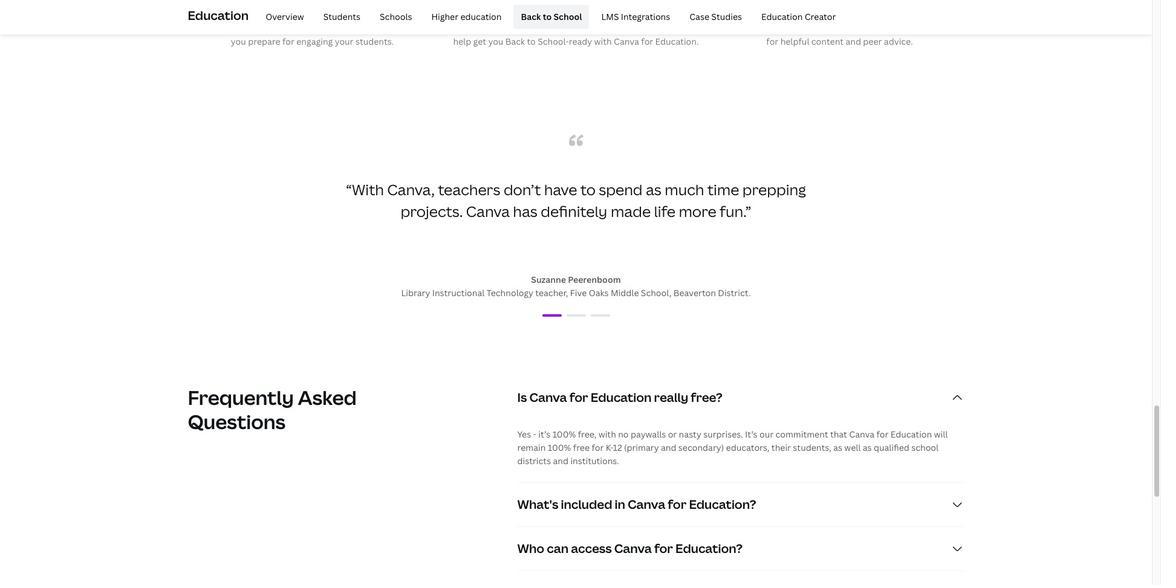 Task type: locate. For each thing, give the bounding box(es) containing it.
with
[[595, 36, 612, 47], [599, 429, 616, 440]]

education
[[188, 7, 249, 23], [762, 11, 803, 22], [591, 389, 652, 406], [891, 429, 933, 440]]

with inside canva live check out these bite-sized videos full of tricks and tips to help get you back to school-ready with canva for education.
[[595, 36, 612, 47]]

with up k-
[[599, 429, 616, 440]]

to down the students on the top of page
[[337, 22, 346, 34]]

higher
[[432, 11, 459, 22]]

menu bar
[[254, 5, 844, 29]]

quotation mark image
[[569, 134, 584, 146]]

advice.
[[885, 36, 913, 47]]

1 horizontal spatial tips
[[667, 22, 682, 34]]

of
[[614, 22, 623, 34]]

for down what's included in canva for education?
[[655, 541, 673, 557]]

to down schools
[[407, 22, 415, 34]]

0 horizontal spatial tips
[[340, 4, 358, 18]]

definitely
[[541, 201, 608, 221]]

back to school
[[521, 11, 582, 22]]

canva down teachers at top
[[466, 201, 510, 221]]

to inside menu bar
[[543, 11, 552, 22]]

education-
[[824, 22, 868, 34]]

you down new
[[231, 36, 246, 47]]

canva right in
[[628, 497, 666, 513]]

projects.
[[401, 201, 463, 221]]

for down tricks
[[642, 36, 654, 47]]

as up life
[[646, 180, 662, 199]]

higher education link
[[424, 5, 509, 29]]

instructional
[[433, 287, 485, 299]]

school up engaging
[[305, 4, 337, 18]]

help for out
[[453, 36, 471, 47]]

helpful
[[781, 36, 810, 47]]

for down "improved" on the top left
[[283, 36, 295, 47]]

0 vertical spatial tips
[[340, 4, 358, 18]]

education? for what's included in canva for education?
[[689, 497, 757, 513]]

can
[[547, 541, 569, 557]]

0 horizontal spatial as
[[646, 180, 662, 199]]

to down case
[[684, 22, 693, 34]]

creator
[[805, 11, 836, 22]]

back down these
[[506, 36, 525, 47]]

lms integrations
[[602, 11, 671, 22]]

case studies
[[690, 11, 742, 22]]

higher education
[[432, 11, 502, 22]]

canva up well
[[850, 429, 875, 440]]

students link
[[316, 5, 368, 29]]

free,
[[578, 429, 597, 440]]

students,
[[794, 442, 832, 454]]

2 horizontal spatial school
[[554, 11, 582, 22]]

to up definitely
[[581, 180, 596, 199]]

canva inside the yes - it's 100% free, with no paywalls or nasty surprises. it's our commitment that canva for education will remain 100% free for k-12 (primary and secondary) educators, their students, as well as qualified school districts and institutions.
[[850, 429, 875, 440]]

library
[[401, 287, 430, 299]]

who
[[518, 541, 545, 557]]

suzanne peerenboom library instructional technology teacher, five oaks middle school, beaverton district.
[[401, 274, 751, 299]]

0 vertical spatial help
[[417, 22, 435, 34]]

education? up who can access canva for education? dropdown button
[[689, 497, 757, 513]]

as right well
[[863, 442, 872, 454]]

education up very
[[762, 11, 803, 22]]

frequently asked questions
[[188, 385, 357, 435]]

and down 'integrations'
[[649, 22, 665, 34]]

as down that
[[834, 442, 843, 454]]

back up engaging
[[316, 22, 335, 34]]

for down very
[[767, 36, 779, 47]]

and up prepare
[[257, 22, 272, 34]]

education? down what's included in canva for education? dropdown button
[[676, 541, 743, 557]]

canva right "is" on the bottom left
[[530, 389, 567, 406]]

and inside canva live check out these bite-sized videos full of tricks and tips to help get you back to school-ready with canva for education.
[[649, 22, 665, 34]]

free
[[573, 442, 590, 454]]

our right join
[[815, 4, 831, 18]]

educators,
[[726, 442, 770, 454]]

teacher,
[[536, 287, 568, 299]]

channels
[[927, 22, 964, 34]]

tips inside back to school tips explore the new and improved back to school toolkit to help you prepare  for engaging your students.
[[340, 4, 358, 18]]

1 horizontal spatial help
[[453, 36, 471, 47]]

for left k-
[[592, 442, 604, 454]]

their
[[772, 442, 791, 454]]

life
[[654, 201, 676, 221]]

to up sized
[[543, 11, 552, 22]]

don't
[[504, 180, 541, 199]]

0 horizontal spatial help
[[417, 22, 435, 34]]

100%
[[553, 429, 576, 440], [548, 442, 571, 454]]

help inside back to school tips explore the new and improved back to school toolkit to help you prepare  for engaging your students.
[[417, 22, 435, 34]]

and down education-
[[846, 36, 862, 47]]

to right 'up'
[[748, 22, 757, 34]]

our left very
[[759, 22, 773, 34]]

education up the no
[[591, 389, 652, 406]]

back
[[268, 4, 290, 18], [521, 11, 541, 22], [316, 22, 335, 34], [506, 36, 525, 47]]

2 you from the left
[[489, 36, 504, 47]]

you down the out
[[489, 36, 504, 47]]

canva inside "with canva, teachers don't have to spend as much time prepping projects. canva has definitely made life more fun."
[[466, 201, 510, 221]]

school up students.
[[348, 22, 376, 34]]

for inside canva live check out these bite-sized videos full of tricks and tips to help get you back to school-ready with canva for education.
[[642, 36, 654, 47]]

tips up the 'education.'
[[667, 22, 682, 34]]

remain
[[518, 442, 546, 454]]

to inside "with canva, teachers don't have to spend as much time prepping projects. canva has definitely made life more fun."
[[581, 180, 596, 199]]

school for back to school tips explore the new and improved back to school toolkit to help you prepare  for engaging your students.
[[305, 4, 337, 18]]

tips
[[340, 4, 358, 18], [667, 22, 682, 34]]

k-
[[606, 442, 613, 454]]

for inside is canva for education really free? dropdown button
[[570, 389, 589, 406]]

your
[[335, 36, 354, 47]]

to
[[293, 4, 303, 18], [543, 11, 552, 22], [337, 22, 346, 34], [407, 22, 415, 34], [684, 22, 693, 34], [748, 22, 757, 34], [527, 36, 536, 47], [581, 180, 596, 199]]

"with
[[346, 180, 384, 199]]

education inside menu bar
[[762, 11, 803, 22]]

schools
[[380, 11, 412, 22]]

really
[[654, 389, 689, 406]]

back up bite-
[[521, 11, 541, 22]]

paywalls
[[631, 429, 666, 440]]

to down bite-
[[527, 36, 536, 47]]

education creator link
[[755, 5, 844, 29]]

to up "improved" on the top left
[[293, 4, 303, 18]]

for inside join our community sign up to our very active, education-specific social channels for helpful content and peer advice.
[[767, 36, 779, 47]]

our
[[815, 4, 831, 18], [759, 22, 773, 34], [760, 429, 774, 440]]

what's included in canva for education?
[[518, 497, 757, 513]]

0 horizontal spatial you
[[231, 36, 246, 47]]

school up sized
[[554, 11, 582, 22]]

surprises.
[[704, 429, 743, 440]]

1 vertical spatial with
[[599, 429, 616, 440]]

canva right access
[[615, 541, 652, 557]]

is
[[518, 389, 527, 406]]

oaks
[[589, 287, 609, 299]]

education inside dropdown button
[[591, 389, 652, 406]]

with down full
[[595, 36, 612, 47]]

2 horizontal spatial as
[[863, 442, 872, 454]]

community
[[834, 4, 888, 18]]

content
[[812, 36, 844, 47]]

spend
[[599, 180, 643, 199]]

as
[[646, 180, 662, 199], [834, 442, 843, 454], [863, 442, 872, 454]]

has
[[513, 201, 538, 221]]

our right it's
[[760, 429, 774, 440]]

out
[[487, 22, 501, 34]]

more
[[679, 201, 717, 221]]

1 vertical spatial tips
[[667, 22, 682, 34]]

canva up sized
[[551, 4, 580, 18]]

tips up your
[[340, 4, 358, 18]]

1 horizontal spatial you
[[489, 36, 504, 47]]

help inside canva live check out these bite-sized videos full of tricks and tips to help get you back to school-ready with canva for education.
[[453, 36, 471, 47]]

time
[[708, 180, 740, 199]]

0 vertical spatial with
[[595, 36, 612, 47]]

education up school
[[891, 429, 933, 440]]

case
[[690, 11, 710, 22]]

and inside back to school tips explore the new and improved back to school toolkit to help you prepare  for engaging your students.
[[257, 22, 272, 34]]

who can access canva for education?
[[518, 541, 743, 557]]

for up free,
[[570, 389, 589, 406]]

our inside the yes - it's 100% free, with no paywalls or nasty surprises. it's our commitment that canva for education will remain 100% free for k-12 (primary and secondary) educators, their students, as well as qualified school districts and institutions.
[[760, 429, 774, 440]]

the
[[223, 22, 236, 34]]

100% right it's
[[553, 429, 576, 440]]

100% down it's
[[548, 442, 571, 454]]

help down check
[[453, 36, 471, 47]]

peerenboom
[[568, 274, 621, 285]]

technology
[[487, 287, 534, 299]]

2 vertical spatial our
[[760, 429, 774, 440]]

(primary
[[624, 442, 659, 454]]

school inside menu bar
[[554, 11, 582, 22]]

teachers
[[438, 180, 501, 199]]

1 you from the left
[[231, 36, 246, 47]]

canva inside what's included in canva for education? dropdown button
[[628, 497, 666, 513]]

school
[[912, 442, 939, 454]]

bite-
[[528, 22, 547, 34]]

videos
[[570, 22, 597, 34]]

help down "higher"
[[417, 22, 435, 34]]

1 vertical spatial help
[[453, 36, 471, 47]]

help for tips
[[417, 22, 435, 34]]

0 horizontal spatial school
[[305, 4, 337, 18]]

yes
[[518, 429, 531, 440]]

institutions.
[[571, 455, 620, 467]]

and inside join our community sign up to our very active, education-specific social channels for helpful content and peer advice.
[[846, 36, 862, 47]]

0 vertical spatial education?
[[689, 497, 757, 513]]

1 vertical spatial education?
[[676, 541, 743, 557]]

canva,
[[388, 180, 435, 199]]

for right in
[[668, 497, 687, 513]]



Task type: describe. For each thing, give the bounding box(es) containing it.
for inside back to school tips explore the new and improved back to school toolkit to help you prepare  for engaging your students.
[[283, 36, 295, 47]]

questions
[[188, 409, 286, 435]]

and down or
[[661, 442, 677, 454]]

menu bar containing overview
[[254, 5, 844, 29]]

education? for who can access canva for education?
[[676, 541, 743, 557]]

it's
[[746, 429, 758, 440]]

case studies link
[[683, 5, 750, 29]]

who can access canva for education? button
[[518, 527, 965, 571]]

toolkit
[[378, 22, 405, 34]]

no
[[619, 429, 629, 440]]

get
[[474, 36, 487, 47]]

studies
[[712, 11, 742, 22]]

students.
[[356, 36, 394, 47]]

canva inside is canva for education really free? dropdown button
[[530, 389, 567, 406]]

is canva for education really free?
[[518, 389, 723, 406]]

explore
[[190, 22, 221, 34]]

you inside canva live check out these bite-sized videos full of tricks and tips to help get you back to school-ready with canva for education.
[[489, 36, 504, 47]]

and right districts
[[553, 455, 569, 467]]

lms
[[602, 11, 619, 22]]

nasty
[[679, 429, 702, 440]]

with inside the yes - it's 100% free, with no paywalls or nasty surprises. it's our commitment that canva for education will remain 100% free for k-12 (primary and secondary) educators, their students, as well as qualified school districts and institutions.
[[599, 429, 616, 440]]

that
[[831, 429, 848, 440]]

yes - it's 100% free, with no paywalls or nasty surprises. it's our commitment that canva for education will remain 100% free for k-12 (primary and secondary) educators, their students, as well as qualified school districts and institutions.
[[518, 429, 948, 467]]

join
[[793, 4, 813, 18]]

check
[[460, 22, 485, 34]]

full
[[599, 22, 612, 34]]

1 horizontal spatial school
[[348, 22, 376, 34]]

back to school link
[[514, 5, 590, 29]]

education
[[461, 11, 502, 22]]

will
[[935, 429, 948, 440]]

12
[[613, 442, 622, 454]]

1 vertical spatial 100%
[[548, 442, 571, 454]]

what's included in canva for education? button
[[518, 483, 965, 527]]

social
[[902, 22, 925, 34]]

back inside canva live check out these bite-sized videos full of tricks and tips to help get you back to school-ready with canva for education.
[[506, 36, 525, 47]]

back to school tips explore the new and improved back to school toolkit to help you prepare  for engaging your students.
[[190, 4, 435, 47]]

active,
[[795, 22, 822, 34]]

made
[[611, 201, 651, 221]]

in
[[615, 497, 626, 513]]

commitment
[[776, 429, 829, 440]]

what's
[[518, 497, 559, 513]]

suzanne
[[531, 274, 566, 285]]

qualified
[[874, 442, 910, 454]]

school for back to school
[[554, 11, 582, 22]]

education up prepare
[[188, 7, 249, 23]]

district.
[[718, 287, 751, 299]]

"with canva, teachers don't have to spend as much time prepping projects. canva has definitely made life more fun."
[[346, 180, 807, 221]]

tips inside canva live check out these bite-sized videos full of tricks and tips to help get you back to school-ready with canva for education.
[[667, 22, 682, 34]]

peer
[[864, 36, 882, 47]]

or
[[668, 429, 677, 440]]

canva down of
[[614, 36, 640, 47]]

live
[[582, 4, 602, 18]]

tricks
[[625, 22, 647, 34]]

it's
[[539, 429, 551, 440]]

secondary)
[[679, 442, 724, 454]]

select a quotation tab list
[[322, 308, 830, 323]]

middle
[[611, 287, 639, 299]]

five
[[571, 287, 587, 299]]

free?
[[691, 389, 723, 406]]

frequently
[[188, 385, 294, 411]]

for inside what's included in canva for education? dropdown button
[[668, 497, 687, 513]]

schools link
[[373, 5, 420, 29]]

for inside who can access canva for education? dropdown button
[[655, 541, 673, 557]]

prepping
[[743, 180, 807, 199]]

back inside menu bar
[[521, 11, 541, 22]]

integrations
[[621, 11, 671, 22]]

education.
[[656, 36, 699, 47]]

1 vertical spatial our
[[759, 22, 773, 34]]

students
[[324, 11, 361, 22]]

school-
[[538, 36, 569, 47]]

these
[[503, 22, 526, 34]]

included
[[561, 497, 613, 513]]

back up "improved" on the top left
[[268, 4, 290, 18]]

well
[[845, 442, 861, 454]]

sign
[[716, 22, 733, 34]]

you inside back to school tips explore the new and improved back to school toolkit to help you prepare  for engaging your students.
[[231, 36, 246, 47]]

prepare
[[248, 36, 281, 47]]

1 horizontal spatial as
[[834, 442, 843, 454]]

much
[[665, 180, 705, 199]]

to inside join our community sign up to our very active, education-specific social channels for helpful content and peer advice.
[[748, 22, 757, 34]]

overview link
[[259, 5, 311, 29]]

improved
[[275, 22, 314, 34]]

for up qualified
[[877, 429, 889, 440]]

0 vertical spatial 100%
[[553, 429, 576, 440]]

is canva for education really free? button
[[518, 376, 965, 420]]

as inside "with canva, teachers don't have to spend as much time prepping projects. canva has definitely made life more fun."
[[646, 180, 662, 199]]

canva inside who can access canva for education? dropdown button
[[615, 541, 652, 557]]

specific
[[868, 22, 900, 34]]

education inside the yes - it's 100% free, with no paywalls or nasty surprises. it's our commitment that canva for education will remain 100% free for k-12 (primary and secondary) educators, their students, as well as qualified school districts and institutions.
[[891, 429, 933, 440]]

have
[[544, 180, 578, 199]]

asked
[[298, 385, 357, 411]]

ready
[[569, 36, 593, 47]]

0 vertical spatial our
[[815, 4, 831, 18]]

lms integrations link
[[594, 5, 678, 29]]

new
[[238, 22, 255, 34]]



Task type: vqa. For each thing, say whether or not it's contained in the screenshot.
Are
no



